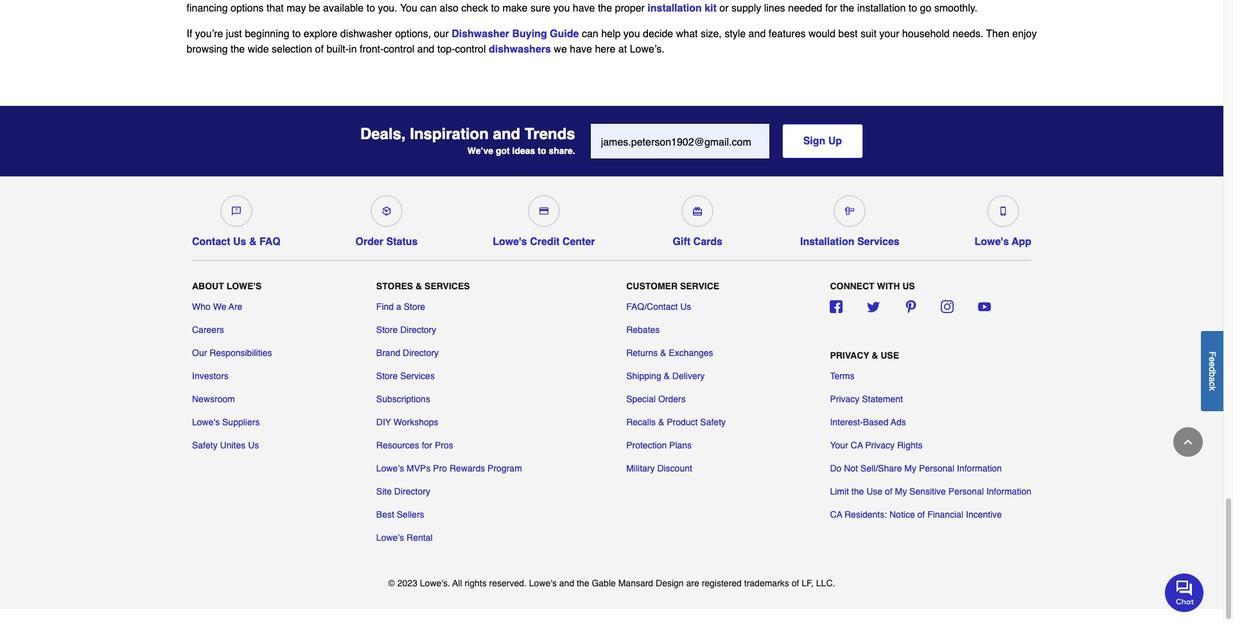 Task type: vqa. For each thing, say whether or not it's contained in the screenshot.
the topmost 'Use'
yes



Task type: locate. For each thing, give the bounding box(es) containing it.
0 vertical spatial to
[[909, 2, 917, 14]]

pickup image
[[382, 207, 391, 216]]

the down just on the left
[[231, 43, 245, 55]]

lowe's suppliers link
[[192, 416, 260, 429]]

1 vertical spatial for
[[422, 441, 432, 451]]

protection
[[626, 441, 667, 451]]

a inside f e e d b a c k button
[[1208, 377, 1218, 382]]

brand
[[376, 348, 400, 359]]

& inside "link"
[[660, 348, 666, 359]]

top-
[[437, 43, 455, 55]]

1 vertical spatial us
[[680, 302, 691, 312]]

2 installation from the left
[[857, 2, 906, 14]]

& right the stores on the top left of page
[[416, 281, 422, 292]]

2 vertical spatial services
[[400, 371, 435, 382]]

lowe's.
[[420, 579, 450, 589]]

services up connect with us on the top right
[[857, 236, 900, 248]]

inspiration
[[410, 125, 489, 143]]

f
[[1208, 352, 1218, 357]]

0 vertical spatial us
[[233, 236, 246, 248]]

to inside deals, inspiration and trends we've got ideas to share.
[[538, 146, 546, 156]]

0 horizontal spatial a
[[396, 302, 401, 312]]

guide
[[550, 28, 579, 40]]

2 horizontal spatial to
[[909, 2, 917, 14]]

what
[[676, 28, 698, 40]]

order status
[[356, 236, 418, 248]]

0 vertical spatial information
[[957, 464, 1002, 474]]

1 vertical spatial information
[[987, 487, 1032, 497]]

directory inside site directory link
[[394, 487, 430, 497]]

lowe's down newsroom link
[[192, 418, 220, 428]]

2 vertical spatial store
[[376, 371, 398, 382]]

0 vertical spatial my
[[905, 464, 917, 474]]

1 vertical spatial to
[[292, 28, 301, 40]]

0 vertical spatial lowe's
[[376, 464, 404, 474]]

directory up brand directory
[[400, 325, 436, 335]]

and left gable
[[559, 579, 574, 589]]

installation services link
[[800, 190, 900, 248]]

directory down the store directory link at the bottom
[[403, 348, 439, 359]]

services for store services
[[400, 371, 435, 382]]

&
[[249, 236, 257, 248], [416, 281, 422, 292], [660, 348, 666, 359], [872, 351, 878, 361], [664, 371, 670, 382], [658, 418, 664, 428]]

services up find a store
[[425, 281, 470, 292]]

1 vertical spatial privacy
[[830, 394, 860, 405]]

& right returns
[[660, 348, 666, 359]]

store up brand
[[376, 325, 398, 335]]

facebook image
[[830, 301, 843, 314]]

store for directory
[[376, 325, 398, 335]]

1 horizontal spatial for
[[825, 2, 837, 14]]

1 vertical spatial my
[[895, 487, 907, 497]]

size,
[[701, 28, 722, 40]]

installation up your
[[857, 2, 906, 14]]

2 vertical spatial us
[[248, 441, 259, 451]]

0 vertical spatial a
[[396, 302, 401, 312]]

cards
[[693, 236, 723, 248]]

1 horizontal spatial control
[[455, 43, 486, 55]]

control down options,
[[384, 43, 415, 55]]

service
[[680, 281, 720, 292]]

1 vertical spatial store
[[376, 325, 398, 335]]

your
[[880, 28, 900, 40]]

lowe's rental
[[376, 533, 433, 544]]

personal inside limit the use of my sensitive personal information 'link'
[[949, 487, 984, 497]]

for right "needed"
[[825, 2, 837, 14]]

based
[[863, 418, 889, 428]]

directory up sellers
[[394, 487, 430, 497]]

services for installation services
[[857, 236, 900, 248]]

1 horizontal spatial installation
[[857, 2, 906, 14]]

0 vertical spatial use
[[881, 351, 899, 361]]

& for recalls & product safety
[[658, 418, 664, 428]]

dishwashers we have here at lowe's.
[[489, 43, 665, 55]]

0 horizontal spatial us
[[233, 236, 246, 248]]

& for privacy & use
[[872, 351, 878, 361]]

0 vertical spatial services
[[857, 236, 900, 248]]

lowe's down best
[[376, 533, 404, 544]]

0 vertical spatial ca
[[851, 441, 863, 451]]

special
[[626, 394, 656, 405]]

to right the ideas
[[538, 146, 546, 156]]

my up notice
[[895, 487, 907, 497]]

1 installation from the left
[[648, 2, 702, 14]]

chat invite button image
[[1165, 573, 1204, 613]]

directory for store directory
[[400, 325, 436, 335]]

installation services
[[800, 236, 900, 248]]

2 control from the left
[[455, 43, 486, 55]]

lowe's for lowe's credit center
[[493, 236, 527, 248]]

dishwasher buying guide link
[[452, 28, 579, 40]]

privacy up interest-
[[830, 394, 860, 405]]

connect
[[830, 281, 875, 292]]

status
[[386, 236, 418, 248]]

safety right product
[[700, 418, 726, 428]]

returns & exchanges
[[626, 348, 713, 359]]

2 vertical spatial directory
[[394, 487, 430, 497]]

exchanges
[[669, 348, 713, 359]]

lowe's for lowe's app
[[975, 236, 1009, 248]]

careers
[[192, 325, 224, 335]]

1 vertical spatial personal
[[949, 487, 984, 497]]

2 vertical spatial privacy
[[865, 441, 895, 451]]

supply
[[732, 2, 761, 14]]

privacy up the terms
[[830, 351, 869, 361]]

lowe's left credit
[[493, 236, 527, 248]]

e up "b"
[[1208, 362, 1218, 367]]

& right recalls
[[658, 418, 664, 428]]

1 vertical spatial safety
[[192, 441, 218, 451]]

1 lowe's from the top
[[376, 464, 404, 474]]

us for contact
[[233, 236, 246, 248]]

the right the limit
[[852, 487, 864, 497]]

1 vertical spatial ca
[[830, 510, 842, 520]]

e up d
[[1208, 357, 1218, 362]]

workshops
[[394, 418, 438, 428]]

recalls & product safety link
[[626, 416, 726, 429]]

would
[[809, 28, 836, 40]]

beginning
[[245, 28, 289, 40]]

directory inside "brand directory" link
[[403, 348, 439, 359]]

privacy for privacy & use
[[830, 351, 869, 361]]

0 vertical spatial directory
[[400, 325, 436, 335]]

decide
[[643, 28, 673, 40]]

can help you decide what size, style and features would best suit your household needs. then enjoy browsing the wide selection of built-in front-control and top-control
[[187, 28, 1037, 55]]

& up statement
[[872, 351, 878, 361]]

lowe's suppliers
[[192, 418, 260, 428]]

2 vertical spatial to
[[538, 146, 546, 156]]

store for services
[[376, 371, 398, 382]]

lowe's for lowe's suppliers
[[192, 418, 220, 428]]

store directory link
[[376, 324, 436, 337]]

the inside 'link'
[[852, 487, 864, 497]]

services down brand directory
[[400, 371, 435, 382]]

privacy
[[830, 351, 869, 361], [830, 394, 860, 405], [865, 441, 895, 451]]

llc.
[[816, 579, 835, 589]]

registered
[[702, 579, 742, 589]]

of right notice
[[918, 510, 925, 520]]

orders
[[658, 394, 686, 405]]

personal
[[919, 464, 955, 474], [949, 487, 984, 497]]

are
[[229, 302, 242, 312]]

of inside can help you decide what size, style and features would best suit your household needs. then enjoy browsing the wide selection of built-in front-control and top-control
[[315, 43, 324, 55]]

of down explore
[[315, 43, 324, 55]]

1 horizontal spatial safety
[[700, 418, 726, 428]]

center
[[563, 236, 595, 248]]

safety left 'unites'
[[192, 441, 218, 451]]

site
[[376, 487, 392, 497]]

0 horizontal spatial control
[[384, 43, 415, 55]]

1 vertical spatial directory
[[403, 348, 439, 359]]

stores & services
[[376, 281, 470, 292]]

smoothly.
[[934, 2, 978, 14]]

faq/contact us link
[[626, 301, 691, 314]]

for
[[825, 2, 837, 14], [422, 441, 432, 451]]

ca right your
[[851, 441, 863, 451]]

protection plans
[[626, 441, 692, 451]]

our responsibilities link
[[192, 347, 272, 360]]

and right style
[[749, 28, 766, 40]]

1 vertical spatial a
[[1208, 377, 1218, 382]]

0 vertical spatial safety
[[700, 418, 726, 428]]

of down sell/share at the bottom right of the page
[[885, 487, 893, 497]]

newsroom link
[[192, 393, 235, 406]]

style
[[725, 28, 746, 40]]

the inside can help you decide what size, style and features would best suit your household needs. then enjoy browsing the wide selection of built-in front-control and top-control
[[231, 43, 245, 55]]

terms link
[[830, 370, 855, 383]]

Email Address email field
[[591, 124, 769, 158]]

ca down the limit
[[830, 510, 842, 520]]

us
[[233, 236, 246, 248], [680, 302, 691, 312], [248, 441, 259, 451]]

us right contact at left
[[233, 236, 246, 248]]

to left go
[[909, 2, 917, 14]]

returns & exchanges link
[[626, 347, 713, 360]]

the up the best
[[840, 2, 854, 14]]

subscriptions
[[376, 394, 430, 405]]

all
[[452, 579, 462, 589]]

mobile image
[[999, 207, 1008, 216]]

who we are
[[192, 302, 242, 312]]

use inside 'link'
[[867, 487, 883, 497]]

use for &
[[881, 351, 899, 361]]

store down stores & services
[[404, 302, 425, 312]]

lowe's app link
[[975, 190, 1032, 248]]

customer service
[[626, 281, 720, 292]]

1 horizontal spatial us
[[248, 441, 259, 451]]

we've
[[468, 146, 493, 156]]

0 horizontal spatial for
[[422, 441, 432, 451]]

us down customer service
[[680, 302, 691, 312]]

safety unites us link
[[192, 439, 259, 452]]

diy
[[376, 418, 391, 428]]

design
[[656, 579, 684, 589]]

0 horizontal spatial ca
[[830, 510, 842, 520]]

lowe's
[[376, 464, 404, 474], [376, 533, 404, 544]]

privacy statement
[[830, 394, 903, 405]]

a up k
[[1208, 377, 1218, 382]]

1 horizontal spatial to
[[538, 146, 546, 156]]

use
[[881, 351, 899, 361], [867, 487, 883, 497]]

0 horizontal spatial to
[[292, 28, 301, 40]]

lowe's for lowe's mvps pro rewards program
[[376, 464, 404, 474]]

personal up incentive
[[949, 487, 984, 497]]

store down brand
[[376, 371, 398, 382]]

installation up the what on the top
[[648, 2, 702, 14]]

find a store
[[376, 302, 425, 312]]

control down dishwasher
[[455, 43, 486, 55]]

front-
[[360, 43, 384, 55]]

for left pros
[[422, 441, 432, 451]]

1 vertical spatial use
[[867, 487, 883, 497]]

lowe's up are
[[227, 281, 262, 292]]

0 vertical spatial privacy
[[830, 351, 869, 361]]

directory inside the store directory link
[[400, 325, 436, 335]]

1 vertical spatial services
[[425, 281, 470, 292]]

1 vertical spatial lowe's
[[376, 533, 404, 544]]

sell/share
[[861, 464, 902, 474]]

lowe's for lowe's rental
[[376, 533, 404, 544]]

privacy up sell/share at the bottom right of the page
[[865, 441, 895, 451]]

ca
[[851, 441, 863, 451], [830, 510, 842, 520]]

personal up limit the use of my sensitive personal information 'link'
[[919, 464, 955, 474]]

2 lowe's from the top
[[376, 533, 404, 544]]

a right "find"
[[396, 302, 401, 312]]

use up statement
[[881, 351, 899, 361]]

services
[[857, 236, 900, 248], [425, 281, 470, 292], [400, 371, 435, 382]]

0 horizontal spatial safety
[[192, 441, 218, 451]]

1 horizontal spatial a
[[1208, 377, 1218, 382]]

suit
[[861, 28, 877, 40]]

best sellers
[[376, 510, 424, 520]]

1 horizontal spatial ca
[[851, 441, 863, 451]]

browsing
[[187, 43, 228, 55]]

0 vertical spatial for
[[825, 2, 837, 14]]

0 horizontal spatial installation
[[648, 2, 702, 14]]

k
[[1208, 387, 1218, 391]]

use down sell/share at the bottom right of the page
[[867, 487, 883, 497]]

lowe's left app at the right top of page
[[975, 236, 1009, 248]]

lowe's up the site
[[376, 464, 404, 474]]

customer
[[626, 281, 678, 292]]

responsibilities
[[210, 348, 272, 359]]

have
[[570, 43, 592, 55]]

returns
[[626, 348, 658, 359]]

of left lf,
[[792, 579, 799, 589]]

and up got at the left top of the page
[[493, 125, 520, 143]]

lines
[[764, 2, 785, 14]]

to up selection
[[292, 28, 301, 40]]

use for the
[[867, 487, 883, 497]]

ca residents: notice of financial incentive
[[830, 510, 1002, 520]]

your ca privacy rights link
[[830, 439, 923, 452]]

& for stores & services
[[416, 281, 422, 292]]

2 horizontal spatial us
[[680, 302, 691, 312]]

us right 'unites'
[[248, 441, 259, 451]]

& left the delivery
[[664, 371, 670, 382]]

information
[[957, 464, 1002, 474], [987, 487, 1032, 497]]

my down rights on the bottom right of page
[[905, 464, 917, 474]]

0 vertical spatial personal
[[919, 464, 955, 474]]



Task type: describe. For each thing, give the bounding box(es) containing it.
pro
[[433, 464, 447, 474]]

residents:
[[845, 510, 887, 520]]

lowe's mvps pro rewards program
[[376, 464, 522, 474]]

our
[[434, 28, 449, 40]]

lowe's right the reserved. at the left bottom of page
[[529, 579, 557, 589]]

plans
[[669, 441, 692, 451]]

mvps
[[407, 464, 431, 474]]

interest-based ads
[[830, 418, 906, 428]]

who
[[192, 302, 211, 312]]

& left 'faq' on the left top
[[249, 236, 257, 248]]

credit card image
[[539, 207, 548, 216]]

instagram image
[[941, 301, 954, 314]]

dishwasher
[[340, 28, 392, 40]]

resources
[[376, 441, 419, 451]]

here
[[595, 43, 616, 55]]

f e e d b a c k
[[1208, 352, 1218, 391]]

of inside 'link'
[[885, 487, 893, 497]]

a inside "find a store" link
[[396, 302, 401, 312]]

store directory
[[376, 325, 436, 335]]

we
[[213, 302, 226, 312]]

rights
[[897, 441, 923, 451]]

at
[[618, 43, 627, 55]]

limit the use of my sensitive personal information
[[830, 487, 1032, 497]]

resources for pros link
[[376, 439, 453, 452]]

connect with us
[[830, 281, 915, 292]]

got
[[496, 146, 510, 156]]

diy workshops link
[[376, 416, 438, 429]]

pinterest image
[[904, 301, 917, 314]]

privacy for privacy statement
[[830, 394, 860, 405]]

wide
[[248, 43, 269, 55]]

scroll to top element
[[1174, 428, 1203, 457]]

chevron up image
[[1182, 436, 1195, 449]]

investors link
[[192, 370, 229, 383]]

military discount link
[[626, 463, 692, 475]]

order
[[356, 236, 384, 248]]

us for faq/contact
[[680, 302, 691, 312]]

delivery
[[672, 371, 705, 382]]

limit
[[830, 487, 849, 497]]

my inside 'link'
[[895, 487, 907, 497]]

military discount
[[626, 464, 692, 474]]

my inside "link"
[[905, 464, 917, 474]]

built-
[[327, 43, 349, 55]]

brand directory
[[376, 348, 439, 359]]

explore
[[304, 28, 337, 40]]

pros
[[435, 441, 453, 451]]

information inside 'link'
[[987, 487, 1032, 497]]

gift
[[673, 236, 691, 248]]

enjoy
[[1013, 28, 1037, 40]]

customer care image
[[232, 207, 241, 216]]

youtube image
[[978, 301, 991, 314]]

reserved.
[[489, 579, 527, 589]]

sign up button
[[782, 124, 863, 158]]

directory for brand directory
[[403, 348, 439, 359]]

gift card image
[[693, 207, 702, 216]]

c
[[1208, 382, 1218, 387]]

faq
[[259, 236, 281, 248]]

and inside deals, inspiration and trends we've got ideas to share.
[[493, 125, 520, 143]]

site directory
[[376, 487, 430, 497]]

about lowe's
[[192, 281, 262, 292]]

special orders
[[626, 394, 686, 405]]

1 control from the left
[[384, 43, 415, 55]]

personal inside do not sell/share my personal information "link"
[[919, 464, 955, 474]]

dimensions image
[[846, 207, 855, 216]]

deals, inspiration and trends we've got ideas to share.
[[360, 125, 575, 156]]

special orders link
[[626, 393, 686, 406]]

order status link
[[356, 190, 418, 248]]

rights
[[465, 579, 487, 589]]

best
[[838, 28, 858, 40]]

ca residents: notice of financial incentive link
[[830, 509, 1002, 522]]

1 e from the top
[[1208, 357, 1218, 362]]

not
[[844, 464, 858, 474]]

discount
[[657, 464, 692, 474]]

the left gable
[[577, 579, 589, 589]]

kit
[[705, 2, 717, 14]]

financial
[[928, 510, 964, 520]]

directory for site directory
[[394, 487, 430, 497]]

and down options,
[[417, 43, 435, 55]]

or
[[720, 2, 729, 14]]

safety unites us
[[192, 441, 259, 451]]

find a store link
[[376, 301, 425, 314]]

for inside "link"
[[422, 441, 432, 451]]

twitter image
[[867, 301, 880, 314]]

lf,
[[802, 579, 814, 589]]

rebates link
[[626, 324, 660, 337]]

installation
[[800, 236, 855, 248]]

household
[[902, 28, 950, 40]]

2023
[[397, 579, 418, 589]]

& for returns & exchanges
[[660, 348, 666, 359]]

2 e from the top
[[1208, 362, 1218, 367]]

your
[[830, 441, 848, 451]]

store services
[[376, 371, 435, 382]]

sellers
[[397, 510, 424, 520]]

careers link
[[192, 324, 224, 337]]

can
[[582, 28, 598, 40]]

product
[[667, 418, 698, 428]]

you
[[624, 28, 640, 40]]

contact
[[192, 236, 230, 248]]

© 2023 lowe's. all rights reserved. lowe's and the gable mansard design are registered trademarks of lf, llc.
[[388, 579, 835, 589]]

sign up form
[[591, 124, 863, 158]]

0 vertical spatial store
[[404, 302, 425, 312]]

notice
[[890, 510, 915, 520]]

site directory link
[[376, 486, 430, 499]]

interest-based ads link
[[830, 416, 906, 429]]

our responsibilities
[[192, 348, 272, 359]]

share.
[[549, 146, 575, 156]]

privacy statement link
[[830, 393, 903, 406]]

information inside "link"
[[957, 464, 1002, 474]]

f e e d b a c k button
[[1201, 331, 1224, 411]]

& for shipping & delivery
[[664, 371, 670, 382]]

lowe's mvps pro rewards program link
[[376, 463, 522, 475]]



